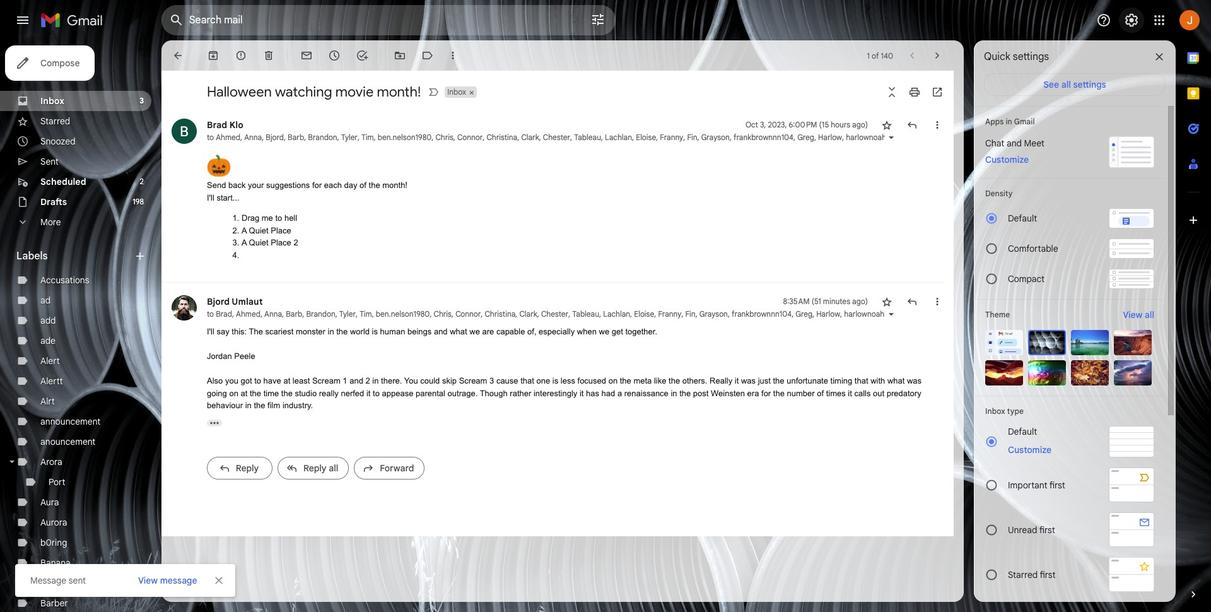 Task type: describe. For each thing, give the bounding box(es) containing it.
2 place from the top
[[271, 238, 291, 247]]

aura
[[40, 497, 59, 508]]

list containing brad klo
[[162, 106, 1212, 491]]

1 vertical spatial at
[[241, 388, 248, 398]]

barber link
[[40, 598, 68, 609]]

1 inside the also you got to have at least scream 1 and 2 in there. you could skip scream 3 cause that one is less focused on the meta like the others. really it was just the unfortunate timing that with what was going on at the time the studio really nerfed it to appease parental outrage. though rather interestingly it has had a renaissance in the post weinsten era for the number of times it calls out predatory behaviour in the film industry.
[[343, 376, 347, 386]]

first for starred first
[[1040, 569, 1056, 580]]

message sent
[[30, 575, 86, 586]]

2 inside send back your suggestions for each day of the month! i'll start... drag me to hell a quiet place a quiet place 2
[[294, 238, 298, 247]]

parental
[[416, 388, 446, 398]]

hell
[[285, 213, 297, 223]]

and inside 'chat and meet customize'
[[1007, 138, 1022, 149]]

it left calls
[[848, 388, 852, 398]]

harlownoah1 for to ahmed , anna , bjord , barb , brandon , tyler , tim , ben.nelson1980 , chris , connor , christina , clark , chester , tableau , lachlan , eloise , franny , fin , grayson , frankbrownnn104 , greg , harlow , harlownoah1 ,
[[846, 133, 890, 142]]

just
[[758, 376, 771, 386]]

important
[[1008, 479, 1048, 491]]

gmail image
[[40, 8, 109, 33]]

the right like
[[669, 376, 680, 386]]

snoozed
[[40, 136, 76, 147]]

2 was from the left
[[907, 376, 922, 386]]

eloise for to ahmed , anna , bjord , barb , brandon , tyler , tim , ben.nelson1980 , chris , connor , christina , clark , chester , tableau , lachlan , eloise , franny , fin , grayson , frankbrownnn104 , greg , harlow , harlownoah1 ,
[[636, 133, 656, 142]]

view all
[[1124, 309, 1155, 321]]

what inside the also you got to have at least scream 1 and 2 in there. you could skip scream 3 cause that one is less focused on the meta like the others. really it was just the unfortunate timing that with what was going on at the time the studio really nerfed it to appease parental outrage. though rather interestingly it has had a renaissance in the post weinsten era for the number of times it calls out predatory behaviour in the film industry.
[[888, 376, 905, 386]]

of inside send back your suggestions for each day of the month! i'll start... drag me to hell a quiet place a quiet place 2
[[360, 180, 367, 190]]

1 place from the top
[[271, 226, 291, 235]]

meet
[[1025, 138, 1045, 149]]

inbox for inbox button
[[448, 87, 466, 97]]

add
[[40, 315, 56, 326]]

see all settings button
[[984, 73, 1166, 96]]

older image
[[931, 49, 944, 62]]

compose button
[[5, 45, 95, 81]]

ade link
[[40, 335, 55, 346]]

bandana link
[[40, 577, 76, 589]]

0 horizontal spatial is
[[372, 327, 378, 336]]

2023,
[[768, 120, 787, 129]]

connor for bjord
[[458, 133, 483, 142]]

1 scream from the left
[[312, 376, 341, 386]]

0 horizontal spatial what
[[450, 327, 467, 336]]

labels navigation
[[0, 40, 162, 612]]

announcement link
[[40, 416, 101, 427]]

apps in gmail
[[986, 117, 1035, 126]]

unread first
[[1008, 524, 1056, 535]]

(15
[[820, 120, 829, 129]]

starred for the starred link in the left of the page
[[40, 115, 70, 127]]

2 inside the also you got to have at least scream 1 and 2 in there. you could skip scream 3 cause that one is less focused on the meta like the others. really it was just the unfortunate timing that with what was going on at the time the studio really nerfed it to appease parental outrage. though rather interestingly it has had a renaissance in the post weinsten era for the number of times it calls out predatory behaviour in the film industry.
[[366, 376, 370, 386]]

1 a from the top
[[242, 226, 247, 235]]

bandana
[[40, 577, 76, 589]]

human
[[380, 327, 405, 336]]

3 inside labels navigation
[[140, 96, 144, 105]]

barb for bjord
[[288, 133, 304, 142]]

there.
[[381, 376, 402, 386]]

month! inside send back your suggestions for each day of the month! i'll start... drag me to hell a quiet place a quiet place 2
[[383, 180, 408, 190]]

anouncement
[[40, 436, 96, 447]]

brad klo
[[207, 119, 243, 131]]

unread
[[1008, 524, 1038, 535]]

banana
[[40, 557, 71, 569]]

to left have
[[254, 376, 261, 386]]

display density element
[[986, 189, 1155, 198]]

1 vertical spatial ahmed
[[236, 309, 261, 319]]

oct 3, 2023, 6:00 pm (15 hours ago)
[[746, 120, 868, 129]]

show trimmed content image
[[207, 419, 222, 426]]

0 horizontal spatial bjord
[[207, 296, 230, 307]]

watching
[[275, 83, 332, 100]]

timing
[[831, 376, 853, 386]]

1 horizontal spatial and
[[434, 327, 448, 336]]

brandon for anna
[[306, 309, 336, 319]]

tyler for bjord
[[341, 133, 358, 142]]

aura link
[[40, 497, 59, 508]]

main menu image
[[15, 13, 30, 28]]

number
[[787, 388, 815, 398]]

snooze image
[[328, 49, 341, 62]]

bjord umlaut
[[207, 296, 263, 307]]

the left number at the right bottom
[[774, 388, 785, 398]]

the left world
[[337, 327, 348, 336]]

compact
[[1008, 273, 1045, 285]]

(51
[[812, 297, 822, 306]]

together.
[[626, 327, 658, 336]]

world
[[350, 327, 370, 336]]

snoozed link
[[40, 136, 76, 147]]

also you got to have at least scream 1 and 2 in there. you could skip scream 3 cause that one is less focused on the meta like the others. really it was just the unfortunate timing that with what was going on at the time the studio really nerfed it to appease parental outrage. though rather interestingly it has had a renaissance in the post weinsten era for the number of times it calls out predatory behaviour in the film industry.
[[207, 376, 922, 410]]

8:35 am
[[784, 297, 810, 306]]

aurora
[[40, 517, 67, 528]]

it right 'nerfed'
[[367, 388, 371, 398]]

inbox button
[[445, 86, 468, 98]]

first for important first
[[1050, 479, 1066, 491]]

tableau for bjord
[[574, 133, 601, 142]]

drag
[[242, 213, 259, 223]]

chat and meet customize
[[986, 138, 1045, 165]]

customize inside 'chat and meet customize'
[[986, 154, 1029, 165]]

1 horizontal spatial 1
[[867, 51, 870, 60]]

nerfed
[[341, 388, 364, 398]]

customize button for default
[[1001, 442, 1060, 458]]

tableau for anna
[[573, 309, 600, 319]]

banana link
[[40, 557, 71, 569]]

i'll say this: the scariest monster in the world is human beings and what we are capable of, especially when we get together.
[[207, 327, 658, 336]]

others.
[[683, 376, 708, 386]]

is inside the also you got to have at least scream 1 and 2 in there. you could skip scream 3 cause that one is less focused on the meta like the others. really it was just the unfortunate timing that with what was going on at the time the studio really nerfed it to appease parental outrage. though rather interestingly it has had a renaissance in the post weinsten era for the number of times it calls out predatory behaviour in the film industry.
[[553, 376, 559, 386]]

this:
[[232, 327, 247, 336]]

198
[[133, 197, 144, 206]]

in right monster on the bottom of the page
[[328, 327, 334, 336]]

interestingly
[[534, 388, 578, 398]]

labels image
[[422, 49, 434, 62]]

weinsten
[[711, 388, 745, 398]]

inbox link
[[40, 95, 64, 107]]

calls
[[855, 388, 871, 398]]

tyler for anna
[[339, 309, 356, 319]]

unfortunate
[[787, 376, 829, 386]]

suggestions
[[266, 180, 310, 190]]

have
[[264, 376, 281, 386]]

send
[[207, 180, 226, 190]]

1 vertical spatial customize
[[1008, 444, 1052, 456]]

to left appease on the left of the page
[[373, 388, 380, 398]]

apps
[[986, 117, 1004, 126]]

the left "time"
[[250, 388, 261, 398]]

0 vertical spatial anna
[[244, 133, 262, 142]]

umlaut
[[232, 296, 263, 307]]

out
[[873, 388, 885, 398]]

1 vertical spatial brad
[[216, 309, 232, 319]]

settings image
[[1125, 13, 1140, 28]]

1 horizontal spatial anna
[[264, 309, 282, 319]]

settings inside button
[[1074, 79, 1107, 90]]

b0ring
[[40, 537, 67, 548]]

tim for anna
[[360, 309, 372, 319]]

ad
[[40, 295, 51, 306]]

arora
[[40, 456, 62, 468]]

0 vertical spatial bjord
[[266, 133, 284, 142]]

for inside send back your suggestions for each day of the month! i'll start... drag me to hell a quiet place a quiet place 2
[[312, 180, 322, 190]]

8:35 am (51 minutes ago)
[[784, 297, 868, 306]]

see all settings
[[1044, 79, 1107, 90]]

really
[[710, 376, 733, 386]]

the inside send back your suggestions for each day of the month! i'll start... drag me to hell a quiet place a quiet place 2
[[369, 180, 380, 190]]

to inside send back your suggestions for each day of the month! i'll start... drag me to hell a quiet place a quiet place 2
[[275, 213, 282, 223]]

of,
[[528, 327, 537, 336]]

anouncement link
[[40, 436, 96, 447]]

to down brad klo
[[207, 133, 214, 142]]

going
[[207, 388, 227, 398]]

starred first
[[1008, 569, 1056, 580]]

grayson for to ahmed , anna , bjord , barb , brandon , tyler , tim , ben.nelson1980 , chris , connor , christina , clark , chester , tableau , lachlan , eloise , franny , fin , grayson , frankbrownnn104 , greg , harlow , harlownoah1 ,
[[702, 133, 730, 142]]

starred for starred first
[[1008, 569, 1038, 580]]

show details image for brad klo
[[888, 134, 895, 141]]

fin for to brad , ahmed , anna , barb , brandon , tyler , tim , ben.nelson1980 , chris , connor , christina , clark , chester , tableau , lachlan , eloise , franny , fin , grayson , frankbrownnn104 , greg , harlow , harlownoah1 ,
[[686, 309, 696, 319]]

get
[[612, 327, 623, 336]]

1 ago) from the top
[[853, 120, 868, 129]]

grayson for to brad , ahmed , anna , barb , brandon , tyler , tim , ben.nelson1980 , chris , connor , christina , clark , chester , tableau , lachlan , eloise , franny , fin , grayson , frankbrownnn104 , greg , harlow , harlownoah1 ,
[[700, 309, 728, 319]]

inbox for inbox type
[[986, 406, 1006, 416]]

film
[[268, 401, 280, 410]]

0 vertical spatial ahmed
[[216, 133, 240, 142]]

not starred image for bjord umlaut
[[881, 295, 894, 308]]

skip
[[442, 376, 457, 386]]

more button
[[0, 212, 151, 232]]

era
[[748, 388, 759, 398]]

has
[[586, 388, 600, 398]]

i'll inside send back your suggestions for each day of the month! i'll start... drag me to hell a quiet place a quiet place 2
[[207, 193, 214, 202]]

harlow for to ahmed , anna , bjord , barb , brandon , tyler , tim , ben.nelson1980 , chris , connor , christina , clark , chester , tableau , lachlan , eloise , franny , fin , grayson , frankbrownnn104 , greg , harlow , harlownoah1 ,
[[819, 133, 842, 142]]

monster
[[296, 327, 326, 336]]

beings
[[408, 327, 432, 336]]

0 vertical spatial settings
[[1013, 50, 1050, 63]]

alert containing message sent
[[15, 29, 1191, 597]]

2 i'll from the top
[[207, 327, 214, 336]]

it up the weinsten
[[735, 376, 739, 386]]

inbox type element
[[986, 406, 1155, 416]]

2 that from the left
[[855, 376, 869, 386]]

reply link
[[207, 457, 273, 479]]

harlow for to brad , ahmed , anna , barb , brandon , tyler , tim , ben.nelson1980 , chris , connor , christina , clark , chester , tableau , lachlan , eloise , franny , fin , grayson , frankbrownnn104 , greg , harlow , harlownoah1 ,
[[817, 309, 841, 319]]

ad link
[[40, 295, 51, 306]]

in right behaviour
[[245, 401, 252, 410]]

of inside the also you got to have at least scream 1 and 2 in there. you could skip scream 3 cause that one is less focused on the meta like the others. really it was just the unfortunate timing that with what was going on at the time the studio really nerfed it to appease parental outrage. though rather interestingly it has had a renaissance in the post weinsten era for the number of times it calls out predatory behaviour in the film industry.
[[817, 388, 824, 398]]

to ahmed , anna , bjord , barb , brandon , tyler , tim , ben.nelson1980 , chris , connor , christina , clark , chester , tableau , lachlan , eloise , franny , fin , grayson , frankbrownnn104 , greg , harlow , harlownoah1 ,
[[207, 133, 893, 142]]

chris for anna
[[434, 309, 452, 319]]

alertt
[[40, 375, 63, 387]]

0 vertical spatial of
[[872, 51, 879, 60]]

accusations
[[40, 275, 89, 286]]

search mail image
[[165, 9, 188, 32]]



Task type: vqa. For each thing, say whether or not it's contained in the screenshot.
Banana on the bottom of page
yes



Task type: locate. For each thing, give the bounding box(es) containing it.
0 horizontal spatial on
[[229, 388, 238, 398]]

0 vertical spatial frankbrownnn104
[[734, 133, 794, 142]]

times
[[826, 388, 846, 398]]

starred link
[[40, 115, 70, 127]]

start...
[[217, 193, 240, 202]]

to down bjord umlaut
[[207, 309, 214, 319]]

when
[[577, 327, 597, 336]]

1 vertical spatial tim
[[360, 309, 372, 319]]

first right important
[[1050, 479, 1066, 491]]

connor
[[458, 133, 483, 142], [456, 309, 481, 319]]

1 vertical spatial fin
[[686, 309, 696, 319]]

1 vertical spatial clark
[[520, 309, 538, 319]]

view for view all
[[1124, 309, 1143, 321]]

we left get
[[599, 327, 610, 336]]

what
[[450, 327, 467, 336], [888, 376, 905, 386]]

sent
[[40, 156, 59, 167]]

harlow down (15
[[819, 133, 842, 142]]

not starred image
[[881, 119, 894, 131], [881, 295, 894, 308]]

1 vertical spatial frankbrownnn104
[[732, 309, 792, 319]]

1 horizontal spatial starred
[[1008, 569, 1038, 580]]

settings right see
[[1074, 79, 1107, 90]]

brandon down the halloween watching movie month!
[[308, 133, 337, 142]]

customize
[[986, 154, 1029, 165], [1008, 444, 1052, 456]]

tyler up world
[[339, 309, 356, 319]]

1 vertical spatial i'll
[[207, 327, 214, 336]]

for left each
[[312, 180, 322, 190]]

harlow down the 8:35 am (51 minutes ago) cell
[[817, 309, 841, 319]]

inbox left type
[[986, 406, 1006, 416]]

christina for anna
[[485, 309, 516, 319]]

sent link
[[40, 156, 59, 167]]

sent
[[69, 575, 86, 586]]

1 quiet from the top
[[249, 226, 269, 235]]

the left the film on the left bottom
[[254, 401, 265, 410]]

lachlan for to brad , ahmed , anna , barb , brandon , tyler , tim , ben.nelson1980 , chris , connor , christina , clark , chester , tableau , lachlan , eloise , franny , fin , grayson , frankbrownnn104 , greg , harlow , harlownoah1 ,
[[603, 309, 631, 319]]

show details image down not starred option
[[888, 310, 895, 318]]

for inside the also you got to have at least scream 1 and 2 in there. you could skip scream 3 cause that one is less focused on the meta like the others. really it was just the unfortunate timing that with what was going on at the time the studio really nerfed it to appease parental outrage. though rather interestingly it has had a renaissance in the post weinsten era for the number of times it calls out predatory behaviour in the film industry.
[[762, 388, 771, 398]]

accusations link
[[40, 275, 89, 286]]

the right just
[[773, 376, 785, 386]]

6:00 pm
[[789, 120, 818, 129]]

customize button down the chat
[[978, 152, 1037, 167]]

1 show details image from the top
[[888, 134, 895, 141]]

and
[[1007, 138, 1022, 149], [434, 327, 448, 336], [350, 376, 363, 386]]

hours
[[831, 120, 851, 129]]

Not starred checkbox
[[881, 295, 894, 308]]

1 vertical spatial a
[[242, 238, 247, 247]]

harlownoah1 down not starred checkbox
[[846, 133, 890, 142]]

2 inside labels navigation
[[140, 177, 144, 186]]

2 down hell
[[294, 238, 298, 247]]

for down just
[[762, 388, 771, 398]]

0 vertical spatial place
[[271, 226, 291, 235]]

1 horizontal spatial all
[[1145, 309, 1155, 321]]

the down others.
[[680, 388, 691, 398]]

quiet
[[249, 226, 269, 235], [249, 238, 269, 247]]

customize button up important
[[1001, 442, 1060, 458]]

1 vertical spatial show details image
[[888, 310, 895, 318]]

archive image
[[207, 49, 220, 62]]

harlownoah1
[[846, 133, 890, 142], [845, 309, 888, 319]]

0 vertical spatial barb
[[288, 133, 304, 142]]

starred inside labels navigation
[[40, 115, 70, 127]]

view message
[[138, 575, 197, 586]]

1 horizontal spatial of
[[817, 388, 824, 398]]

brad left "klo"
[[207, 119, 227, 131]]

1 vertical spatial christina
[[485, 309, 516, 319]]

add link
[[40, 315, 56, 326]]

what up predatory
[[888, 376, 905, 386]]

frankbrownnn104 for to brad , ahmed , anna , barb , brandon , tyler , tim , ben.nelson1980 , chris , connor , christina , clark , chester , tableau , lachlan , eloise , franny , fin , grayson , frankbrownnn104 , greg , harlow , harlownoah1 ,
[[732, 309, 792, 319]]

0 vertical spatial is
[[372, 327, 378, 336]]

say
[[217, 327, 230, 336]]

and right beings
[[434, 327, 448, 336]]

1 we from the left
[[470, 327, 480, 336]]

especially
[[539, 327, 575, 336]]

see
[[1044, 79, 1060, 90]]

labels heading
[[16, 250, 134, 263]]

i'll down send
[[207, 193, 214, 202]]

ben.nelson1980 for anna
[[376, 309, 430, 319]]

1 vertical spatial anna
[[264, 309, 282, 319]]

the
[[369, 180, 380, 190], [337, 327, 348, 336], [620, 376, 632, 386], [669, 376, 680, 386], [773, 376, 785, 386], [250, 388, 261, 398], [281, 388, 293, 398], [680, 388, 691, 398], [774, 388, 785, 398], [254, 401, 265, 410]]

bjord up suggestions
[[266, 133, 284, 142]]

it left the has
[[580, 388, 584, 398]]

place
[[271, 226, 291, 235], [271, 238, 291, 247]]

tableau
[[574, 133, 601, 142], [573, 309, 600, 319]]

port link
[[49, 476, 65, 488]]

greg for to brad , ahmed , anna , barb , brandon , tyler , tim , ben.nelson1980 , chris , connor , christina , clark , chester , tableau , lachlan , eloise , franny , fin , grayson , frankbrownnn104 , greg , harlow , harlownoah1 ,
[[796, 309, 813, 319]]

tyler down movie
[[341, 133, 358, 142]]

we
[[470, 327, 480, 336], [599, 327, 610, 336]]

0 horizontal spatial of
[[360, 180, 367, 190]]

0 vertical spatial harlownoah1
[[846, 133, 890, 142]]

less
[[561, 376, 575, 386]]

0 horizontal spatial at
[[241, 388, 248, 398]]

eloise
[[636, 133, 656, 142], [634, 309, 655, 319]]

predatory
[[887, 388, 922, 398]]

0 vertical spatial brad
[[207, 119, 227, 131]]

all for view
[[1145, 309, 1155, 321]]

one
[[537, 376, 550, 386]]

on
[[609, 376, 618, 386], [229, 388, 238, 398]]

that up rather
[[521, 376, 534, 386]]

1 vertical spatial tableau
[[573, 309, 600, 319]]

we left the are
[[470, 327, 480, 336]]

1 vertical spatial chris
[[434, 309, 452, 319]]

0 horizontal spatial and
[[350, 376, 363, 386]]

theme element
[[986, 309, 1011, 321]]

connor up i'll say this: the scariest monster in the world is human beings and what we are capable of, especially when we get together.
[[456, 309, 481, 319]]

starred up snoozed
[[40, 115, 70, 127]]

message
[[30, 575, 66, 586]]

ahmed down brad klo
[[216, 133, 240, 142]]

i'll left say
[[207, 327, 214, 336]]

greg down the 'oct 3, 2023, 6:00 pm (15 hours ago)' cell
[[798, 133, 815, 142]]

was up predatory
[[907, 376, 922, 386]]

franny for to brad , ahmed , anna , barb , brandon , tyler , tim , ben.nelson1980 , chris , connor , christina , clark , chester , tableau , lachlan , eloise , franny , fin , grayson , frankbrownnn104 , greg , harlow , harlownoah1 ,
[[659, 309, 682, 319]]

0 horizontal spatial 1
[[343, 376, 347, 386]]

eloise for to brad , ahmed , anna , barb , brandon , tyler , tim , ben.nelson1980 , chris , connor , christina , clark , chester , tableau , lachlan , eloise , franny , fin , grayson , frankbrownnn104 , greg , harlow , harlownoah1 ,
[[634, 309, 655, 319]]

alert
[[15, 29, 1191, 597]]

starred
[[40, 115, 70, 127], [1008, 569, 1038, 580]]

scheduled
[[40, 176, 86, 187]]

anna up scariest in the left of the page
[[264, 309, 282, 319]]

0 vertical spatial what
[[450, 327, 467, 336]]

reply
[[236, 462, 259, 474]]

was up 'era'
[[741, 376, 756, 386]]

labels
[[16, 250, 48, 263]]

settings right quick
[[1013, 50, 1050, 63]]

first down unread first
[[1040, 569, 1056, 580]]

1 horizontal spatial that
[[855, 376, 869, 386]]

christina
[[487, 133, 518, 142], [485, 309, 516, 319]]

tim up world
[[360, 309, 372, 319]]

delete image
[[263, 49, 275, 62]]

0 vertical spatial brandon
[[308, 133, 337, 142]]

barb for anna
[[286, 309, 302, 319]]

inbox down more 'icon'
[[448, 87, 466, 97]]

1 vertical spatial is
[[553, 376, 559, 386]]

2 scream from the left
[[459, 376, 487, 386]]

first right the unread
[[1040, 524, 1056, 535]]

🎃 image
[[207, 154, 231, 178]]

is right one
[[553, 376, 559, 386]]

alrt link
[[40, 396, 55, 407]]

view inside button
[[1124, 309, 1143, 321]]

0 vertical spatial 3
[[140, 96, 144, 105]]

2 horizontal spatial and
[[1007, 138, 1022, 149]]

report spam image
[[235, 49, 247, 62]]

1 horizontal spatial what
[[888, 376, 905, 386]]

studio
[[295, 388, 317, 398]]

customize down the chat
[[986, 154, 1029, 165]]

Search mail text field
[[189, 14, 555, 27]]

0 vertical spatial for
[[312, 180, 322, 190]]

frankbrownnn104 down "3,"
[[734, 133, 794, 142]]

1 default from the top
[[1008, 213, 1038, 224]]

franny
[[660, 133, 684, 142], [659, 309, 682, 319]]

0 vertical spatial fin
[[688, 133, 698, 142]]

0 vertical spatial i'll
[[207, 193, 214, 202]]

gmail
[[1015, 117, 1035, 126]]

1 vertical spatial 2
[[294, 238, 298, 247]]

tim for bjord
[[362, 133, 374, 142]]

of left the 140
[[872, 51, 879, 60]]

1 vertical spatial starred
[[1008, 569, 1038, 580]]

mark as unread image
[[300, 49, 313, 62]]

brandon
[[308, 133, 337, 142], [306, 309, 336, 319]]

halloween watching movie month!
[[207, 83, 421, 100]]

back to inbox image
[[172, 49, 184, 62]]

the up a
[[620, 376, 632, 386]]

1 vertical spatial all
[[1145, 309, 1155, 321]]

0 vertical spatial not starred image
[[881, 119, 894, 131]]

halloween
[[207, 83, 272, 100]]

brad
[[207, 119, 227, 131], [216, 309, 232, 319]]

inbox inside button
[[448, 87, 466, 97]]

Not starred checkbox
[[881, 119, 894, 131]]

8:35 am (51 minutes ago) cell
[[784, 295, 868, 308]]

greg down 8:35 am
[[796, 309, 813, 319]]

1 horizontal spatial we
[[599, 327, 610, 336]]

movie
[[336, 83, 374, 100]]

2 vertical spatial 2
[[366, 376, 370, 386]]

1 left the 140
[[867, 51, 870, 60]]

show details image down not starred checkbox
[[888, 134, 895, 141]]

None search field
[[162, 5, 616, 35]]

2 horizontal spatial 2
[[366, 376, 370, 386]]

message
[[160, 575, 197, 586]]

all for see
[[1062, 79, 1071, 90]]

lachlan for to ahmed , anna , bjord , barb , brandon , tyler , tim , ben.nelson1980 , chris , connor , christina , clark , chester , tableau , lachlan , eloise , franny , fin , grayson , frankbrownnn104 , greg , harlow , harlownoah1 ,
[[605, 133, 632, 142]]

add to tasks image
[[356, 49, 369, 62]]

day
[[344, 180, 357, 190]]

1 vertical spatial lachlan
[[603, 309, 631, 319]]

ahmed down umlaut
[[236, 309, 261, 319]]

2 show details image from the top
[[888, 310, 895, 318]]

ago) right hours
[[853, 120, 868, 129]]

0 horizontal spatial inbox
[[40, 95, 64, 107]]

minutes
[[823, 297, 851, 306]]

chester for bjord
[[543, 133, 571, 142]]

0 vertical spatial harlow
[[819, 133, 842, 142]]

all
[[1062, 79, 1071, 90], [1145, 309, 1155, 321]]

and inside the also you got to have at least scream 1 and 2 in there. you could skip scream 3 cause that one is less focused on the meta like the others. really it was just the unfortunate timing that with what was going on at the time the studio really nerfed it to appease parental outrage. though rather interestingly it has had a renaissance in the post weinsten era for the number of times it calls out predatory behaviour in the film industry.
[[350, 376, 363, 386]]

1 vertical spatial brandon
[[306, 309, 336, 319]]

0 vertical spatial view
[[1124, 309, 1143, 321]]

0 vertical spatial ben.nelson1980
[[378, 133, 432, 142]]

all inside 'see all settings' button
[[1062, 79, 1071, 90]]

view for view message
[[138, 575, 158, 586]]

not starred image right hours
[[881, 119, 894, 131]]

0 vertical spatial month!
[[377, 83, 421, 100]]

0 vertical spatial and
[[1007, 138, 1022, 149]]

clark for bjord
[[522, 133, 539, 142]]

peele
[[234, 352, 255, 361]]

clark
[[522, 133, 539, 142], [520, 309, 538, 319]]

chris for bjord
[[436, 133, 454, 142]]

1 horizontal spatial for
[[762, 388, 771, 398]]

chris down inbox button
[[436, 133, 454, 142]]

jordan peele
[[207, 352, 255, 361]]

cause
[[497, 376, 518, 386]]

chester for anna
[[541, 309, 569, 319]]

oct 3, 2023, 6:00 pm (15 hours ago) cell
[[746, 119, 868, 131]]

frankbrownnn104 for to ahmed , anna , bjord , barb , brandon , tyler , tim , ben.nelson1980 , chris , connor , christina , clark , chester , tableau , lachlan , eloise , franny , fin , grayson , frankbrownnn104 , greg , harlow , harlownoah1 ,
[[734, 133, 794, 142]]

inbox up the starred link in the left of the page
[[40, 95, 64, 107]]

0 vertical spatial at
[[284, 376, 290, 386]]

0 vertical spatial on
[[609, 376, 618, 386]]

tim down movie
[[362, 133, 374, 142]]

1 vertical spatial connor
[[456, 309, 481, 319]]

christina for bjord
[[487, 133, 518, 142]]

1 horizontal spatial was
[[907, 376, 922, 386]]

1 of 140
[[867, 51, 894, 60]]

1 vertical spatial customize button
[[1001, 442, 1060, 458]]

1 vertical spatial grayson
[[700, 309, 728, 319]]

for
[[312, 180, 322, 190], [762, 388, 771, 398]]

of left times at the right bottom of page
[[817, 388, 824, 398]]

0 vertical spatial tableau
[[574, 133, 601, 142]]

0 vertical spatial show details image
[[888, 134, 895, 141]]

1 horizontal spatial inbox
[[448, 87, 466, 97]]

1 vertical spatial what
[[888, 376, 905, 386]]

what left the are
[[450, 327, 467, 336]]

0 vertical spatial starred
[[40, 115, 70, 127]]

frankbrownnn104
[[734, 133, 794, 142], [732, 309, 792, 319]]

view inside alert
[[138, 575, 158, 586]]

frankbrownnn104 down 8:35 am
[[732, 309, 792, 319]]

2 vertical spatial and
[[350, 376, 363, 386]]

1 vertical spatial and
[[434, 327, 448, 336]]

2 a from the top
[[242, 238, 247, 247]]

not starred image for brad klo
[[881, 119, 894, 131]]

harlownoah1 for to brad , ahmed , anna , barb , brandon , tyler , tim , ben.nelson1980 , chris , connor , christina , clark , chester , tableau , lachlan , eloise , franny , fin , grayson , frankbrownnn104 , greg , harlow , harlownoah1 ,
[[845, 309, 888, 319]]

a
[[242, 226, 247, 235], [242, 238, 247, 247]]

list
[[162, 106, 1212, 491]]

1 i'll from the top
[[207, 193, 214, 202]]

not starred image right minutes
[[881, 295, 894, 308]]

franny for to ahmed , anna , bjord , barb , brandon , tyler , tim , ben.nelson1980 , chris , connor , christina , clark , chester , tableau , lachlan , eloise , franny , fin , grayson , frankbrownnn104 , greg , harlow , harlownoah1 ,
[[660, 133, 684, 142]]

bjord left umlaut
[[207, 296, 230, 307]]

0 vertical spatial tyler
[[341, 133, 358, 142]]

0 horizontal spatial was
[[741, 376, 756, 386]]

2 not starred image from the top
[[881, 295, 894, 308]]

0 horizontal spatial for
[[312, 180, 322, 190]]

support image
[[1097, 13, 1112, 28]]

1 horizontal spatial is
[[553, 376, 559, 386]]

me
[[262, 213, 273, 223]]

default down type
[[1008, 426, 1038, 437]]

2 default from the top
[[1008, 426, 1038, 437]]

2 quiet from the top
[[249, 238, 269, 247]]

connor down inbox button
[[458, 133, 483, 142]]

appease
[[382, 388, 414, 398]]

1 vertical spatial place
[[271, 238, 291, 247]]

2 ago) from the top
[[853, 297, 868, 306]]

0 horizontal spatial view
[[138, 575, 158, 586]]

anna down halloween
[[244, 133, 262, 142]]

least
[[293, 376, 310, 386]]

barb down watching
[[288, 133, 304, 142]]

in right apps
[[1006, 117, 1013, 126]]

focused
[[578, 376, 607, 386]]

inbox inside labels navigation
[[40, 95, 64, 107]]

1 vertical spatial on
[[229, 388, 238, 398]]

connor for anna
[[456, 309, 481, 319]]

ben.nelson1980 for bjord
[[378, 133, 432, 142]]

1 horizontal spatial view
[[1124, 309, 1143, 321]]

quick settings element
[[984, 50, 1050, 73]]

meta
[[634, 376, 652, 386]]

move to image
[[394, 49, 406, 62]]

in
[[1006, 117, 1013, 126], [328, 327, 334, 336], [373, 376, 379, 386], [245, 401, 252, 410]]

is right world
[[372, 327, 378, 336]]

ade
[[40, 335, 55, 346]]

inbox for inbox link
[[40, 95, 64, 107]]

0 horizontal spatial 3
[[140, 96, 144, 105]]

to right me
[[275, 213, 282, 223]]

and up 'nerfed'
[[350, 376, 363, 386]]

1 horizontal spatial 3
[[490, 376, 494, 386]]

,
[[240, 133, 242, 142], [262, 133, 264, 142], [284, 133, 286, 142], [304, 133, 306, 142], [337, 133, 339, 142], [358, 133, 360, 142], [374, 133, 376, 142], [432, 133, 434, 142], [454, 133, 456, 142], [483, 133, 485, 142], [518, 133, 520, 142], [539, 133, 541, 142], [571, 133, 573, 142], [601, 133, 603, 142], [632, 133, 634, 142], [656, 133, 658, 142], [684, 133, 686, 142], [698, 133, 700, 142], [730, 133, 732, 142], [794, 133, 796, 142], [815, 133, 817, 142], [842, 133, 844, 142], [890, 133, 892, 142], [964, 133, 968, 142], [996, 133, 1000, 142], [1018, 133, 1022, 142], [1055, 133, 1059, 142], [1116, 133, 1120, 142], [1141, 133, 1145, 142], [232, 309, 234, 319], [261, 309, 263, 319], [282, 309, 284, 319], [302, 309, 304, 319], [336, 309, 337, 319], [356, 309, 358, 319], [372, 309, 374, 319], [430, 309, 432, 319], [452, 309, 454, 319], [481, 309, 483, 319], [516, 309, 518, 319], [538, 309, 540, 319], [569, 309, 571, 319], [600, 309, 602, 319], [631, 309, 632, 319], [655, 309, 657, 319], [682, 309, 684, 319], [696, 309, 698, 319], [728, 309, 730, 319], [792, 309, 794, 319], [813, 309, 815, 319], [841, 309, 843, 319], [888, 309, 890, 319], [962, 309, 966, 319], [995, 309, 999, 319], [1017, 309, 1020, 319], [1053, 309, 1057, 319], [1068, 309, 1072, 319], [1088, 309, 1092, 319], [1114, 309, 1118, 319], [1139, 309, 1143, 319], [1161, 309, 1165, 319], [1205, 309, 1209, 319]]

all inside view all button
[[1145, 309, 1155, 321]]

show details image for bjord umlaut
[[888, 310, 895, 318]]

0 horizontal spatial scream
[[312, 376, 341, 386]]

chris up i'll say this: the scariest monster in the world is human beings and what we are capable of, especially when we get together.
[[434, 309, 452, 319]]

scream up outrage.
[[459, 376, 487, 386]]

ago) right minutes
[[853, 297, 868, 306]]

at left least
[[284, 376, 290, 386]]

klo
[[230, 119, 243, 131]]

brad down bjord umlaut
[[216, 309, 232, 319]]

each
[[324, 180, 342, 190]]

in left there.
[[373, 376, 379, 386]]

clark for anna
[[520, 309, 538, 319]]

and right the chat
[[1007, 138, 1022, 149]]

advanced search options image
[[586, 7, 611, 32]]

the right day
[[369, 180, 380, 190]]

tab list
[[1176, 40, 1212, 567]]

show details image
[[888, 134, 895, 141], [888, 310, 895, 318]]

greg for to ahmed , anna , bjord , barb , brandon , tyler , tim , ben.nelson1980 , chris , connor , christina , clark , chester , tableau , lachlan , eloise , franny , fin , grayson , frankbrownnn104 , greg , harlow , harlownoah1 ,
[[798, 133, 815, 142]]

0 vertical spatial clark
[[522, 133, 539, 142]]

was
[[741, 376, 756, 386], [907, 376, 922, 386]]

harlow
[[819, 133, 842, 142], [817, 309, 841, 319]]

outrage.
[[448, 388, 478, 398]]

2 up 198
[[140, 177, 144, 186]]

brandon for bjord
[[308, 133, 337, 142]]

1 vertical spatial settings
[[1074, 79, 1107, 90]]

1 vertical spatial view
[[138, 575, 158, 586]]

1 not starred image from the top
[[881, 119, 894, 131]]

scheduled link
[[40, 176, 86, 187]]

1 was from the left
[[741, 376, 756, 386]]

greg
[[798, 133, 815, 142], [796, 309, 813, 319]]

barb up scariest in the left of the page
[[286, 309, 302, 319]]

that up calls
[[855, 376, 869, 386]]

3 inside the also you got to have at least scream 1 and 2 in there. you could skip scream 3 cause that one is less focused on the meta like the others. really it was just the unfortunate timing that with what was going on at the time the studio really nerfed it to appease parental outrage. though rather interestingly it has had a renaissance in the post weinsten era for the number of times it calls out predatory behaviour in the film industry.
[[490, 376, 494, 386]]

1 vertical spatial franny
[[659, 309, 682, 319]]

2 we from the left
[[599, 327, 610, 336]]

on up had at the bottom of page
[[609, 376, 618, 386]]

customize up important
[[1008, 444, 1052, 456]]

at down you got
[[241, 388, 248, 398]]

customize button for chat and meet
[[978, 152, 1037, 167]]

first for unread first
[[1040, 524, 1056, 535]]

tyler
[[341, 133, 358, 142], [339, 309, 356, 319]]

month! down move to image
[[377, 83, 421, 100]]

2 vertical spatial of
[[817, 388, 824, 398]]

really
[[319, 388, 339, 398]]

brandon up monster on the bottom of the page
[[306, 309, 336, 319]]

default up comfortable in the top right of the page
[[1008, 213, 1038, 224]]

the right "time"
[[281, 388, 293, 398]]

1 that from the left
[[521, 376, 534, 386]]

0 vertical spatial 1
[[867, 51, 870, 60]]

1 horizontal spatial settings
[[1074, 79, 1107, 90]]

0 vertical spatial first
[[1050, 479, 1066, 491]]

month! right day
[[383, 180, 408, 190]]

2 horizontal spatial inbox
[[986, 406, 1006, 416]]

scream up really
[[312, 376, 341, 386]]

1 vertical spatial eloise
[[634, 309, 655, 319]]

2 horizontal spatial of
[[872, 51, 879, 60]]

0 horizontal spatial we
[[470, 327, 480, 336]]

barber
[[40, 598, 68, 609]]

quick
[[984, 50, 1011, 63]]

more image
[[447, 49, 459, 62]]

i'll
[[207, 193, 214, 202], [207, 327, 214, 336]]

2 left there.
[[366, 376, 370, 386]]

post
[[693, 388, 709, 398]]

0 vertical spatial ago)
[[853, 120, 868, 129]]

1 horizontal spatial scream
[[459, 376, 487, 386]]

fin for to ahmed , anna , bjord , barb , brandon , tyler , tim , ben.nelson1980 , chris , connor , christina , clark , chester , tableau , lachlan , eloise , franny , fin , grayson , frankbrownnn104 , greg , harlow , harlownoah1 ,
[[688, 133, 698, 142]]



